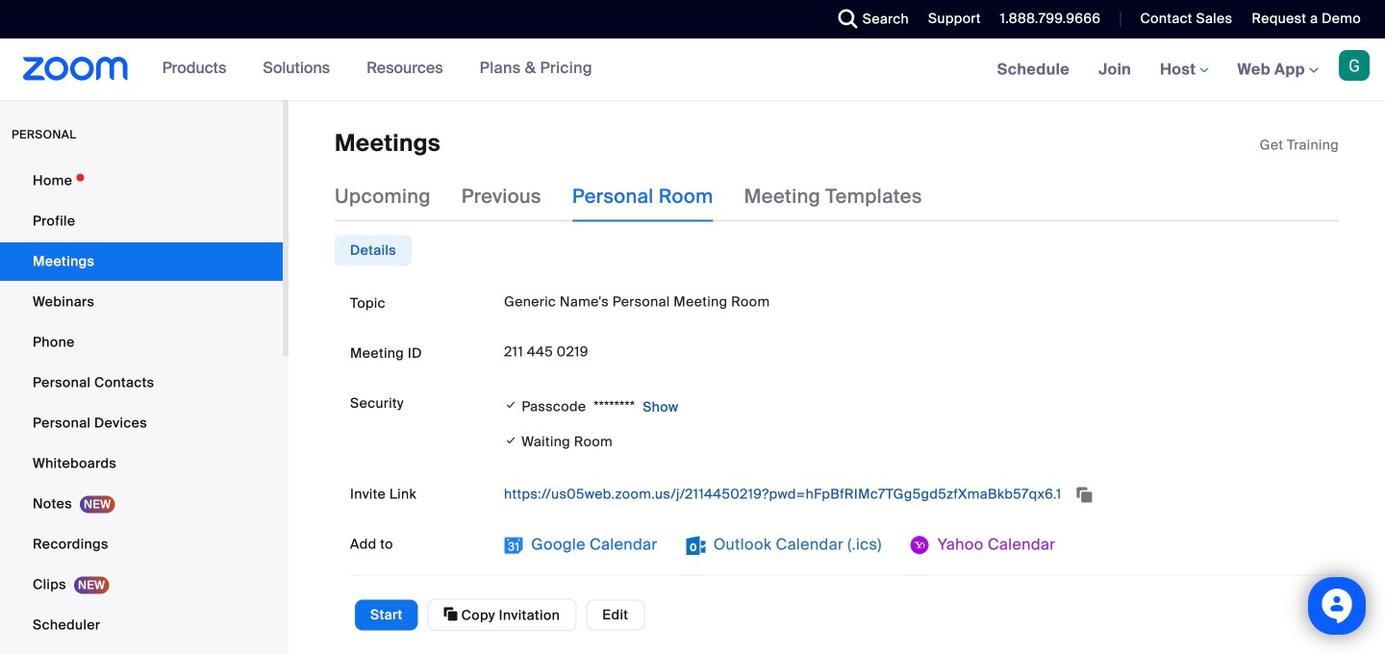 Task type: describe. For each thing, give the bounding box(es) containing it.
add to outlook calendar (.ics) image
[[687, 536, 706, 555]]

add to google calendar image
[[504, 536, 523, 555]]

product information navigation
[[148, 38, 607, 100]]

copy image
[[444, 606, 458, 623]]

checked image
[[504, 396, 518, 415]]

personal menu menu
[[0, 162, 283, 654]]

0 vertical spatial application
[[1260, 136, 1339, 155]]

1 vertical spatial application
[[504, 479, 1324, 510]]

checked image
[[504, 430, 518, 451]]



Task type: locate. For each thing, give the bounding box(es) containing it.
add to yahoo calendar image
[[911, 536, 930, 555]]

zoom logo image
[[23, 57, 129, 81]]

tabs of meeting tab list
[[335, 172, 953, 222]]

tab list
[[335, 235, 412, 266]]

application
[[1260, 136, 1339, 155], [504, 479, 1324, 510]]

banner
[[0, 38, 1385, 102]]

meetings navigation
[[983, 38, 1385, 102]]

tab
[[335, 235, 412, 266]]

profile picture image
[[1339, 50, 1370, 81]]



Task type: vqa. For each thing, say whether or not it's contained in the screenshot.
subscription?
no



